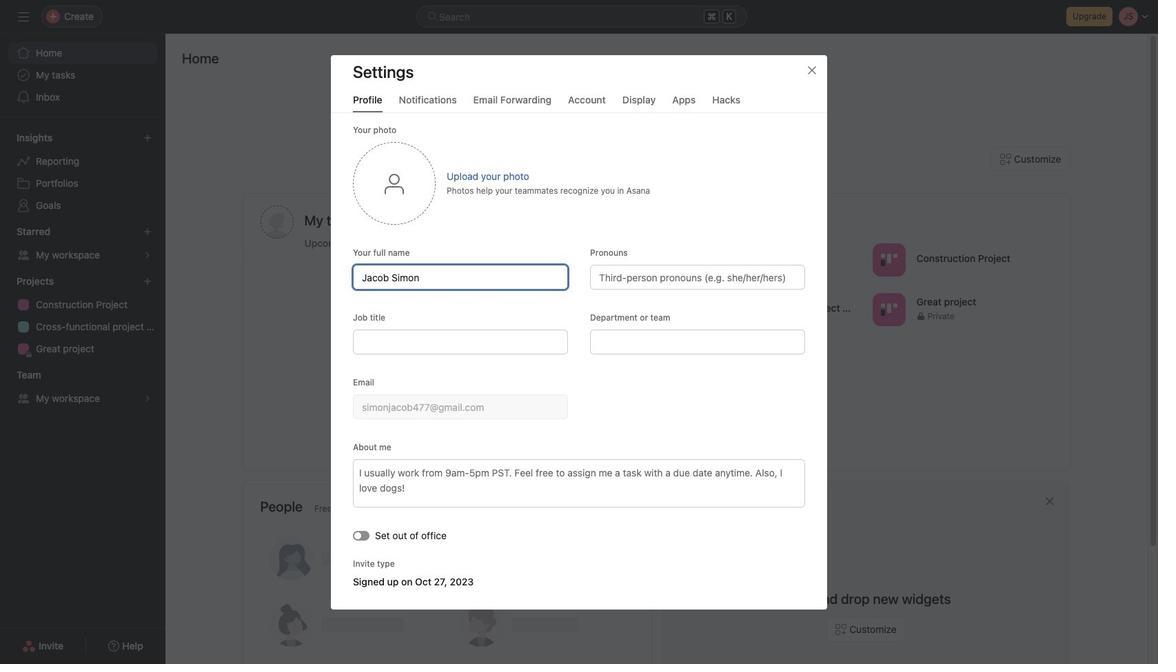 Task type: describe. For each thing, give the bounding box(es) containing it.
projects element
[[0, 269, 165, 363]]

close image
[[807, 64, 818, 76]]

I usually work from 9am-5pm PST. Feel free to assign me a task with a due date anytime. Also, I love dogs! text field
[[353, 459, 805, 507]]

Third-person pronouns (e.g. she/her/hers) text field
[[590, 264, 805, 289]]

2 board image from the top
[[881, 301, 897, 318]]

teams element
[[0, 363, 165, 412]]



Task type: locate. For each thing, give the bounding box(es) containing it.
dismiss image
[[1044, 496, 1055, 507]]

0 vertical spatial board image
[[881, 251, 897, 268]]

insights element
[[0, 125, 165, 219]]

None text field
[[353, 329, 568, 354]]

switch
[[353, 530, 370, 540]]

None text field
[[353, 264, 568, 289], [590, 329, 805, 354], [353, 394, 568, 419], [353, 264, 568, 289], [590, 329, 805, 354], [353, 394, 568, 419]]

add profile photo image
[[260, 205, 293, 239]]

hide sidebar image
[[18, 11, 29, 22]]

global element
[[0, 34, 165, 117]]

1 vertical spatial board image
[[881, 301, 897, 318]]

board image
[[881, 251, 897, 268], [881, 301, 897, 318]]

starred element
[[0, 219, 165, 269]]

1 board image from the top
[[881, 251, 897, 268]]



Task type: vqa. For each thing, say whether or not it's contained in the screenshot.
Add items to starred "icon"
no



